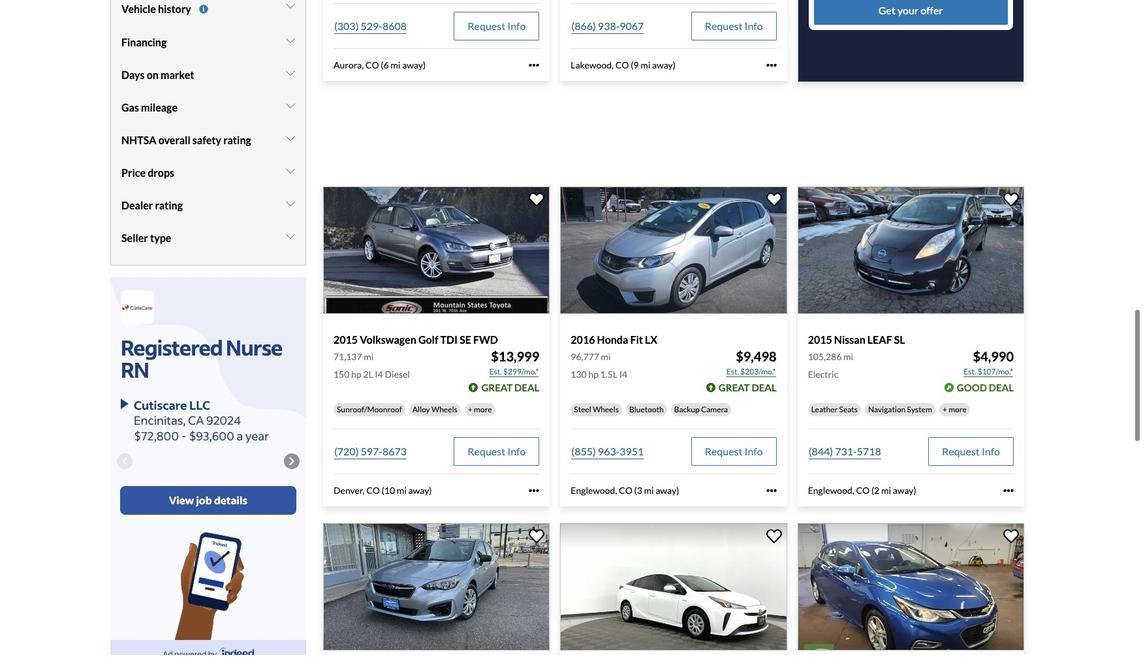 Task type: describe. For each thing, give the bounding box(es) containing it.
request info button for $9,498
[[691, 438, 777, 466]]

ellipsis h image for $4,990
[[1004, 486, 1014, 496]]

$9,498
[[736, 349, 777, 364]]

bluetooth
[[629, 405, 664, 415]]

8608
[[383, 20, 407, 32]]

englewood, for $4,990
[[808, 485, 855, 496]]

est. $299/mo.* button
[[489, 366, 540, 379]]

get
[[879, 4, 896, 16]]

529-
[[361, 20, 383, 32]]

sl
[[894, 334, 905, 346]]

(844) 731-5718 button
[[808, 438, 882, 466]]

black 2015 nissan leaf sl hatchback front-wheel drive automatic image
[[798, 186, 1025, 314]]

chevron down image for days on market
[[286, 68, 295, 78]]

597-
[[361, 445, 383, 458]]

good
[[957, 382, 987, 394]]

mi inside 96,777 mi 130 hp 1.5l i4
[[601, 351, 611, 362]]

est. $107/mo.* button
[[963, 366, 1014, 379]]

englewood, co (2 mi away)
[[808, 485, 917, 496]]

chevron down image for seller type
[[286, 231, 295, 242]]

$107/mo.*
[[978, 367, 1013, 377]]

1.5l
[[601, 369, 618, 380]]

great deal for $13,999
[[482, 382, 540, 394]]

white 2020 toyota prius le fwd hatchback front-wheel drive automatic image
[[560, 524, 787, 651]]

request for $13,999
[[468, 445, 506, 458]]

volkswagen
[[360, 334, 416, 346]]

denver, co (10 mi away)
[[334, 485, 432, 496]]

denver,
[[334, 485, 365, 496]]

(844) 731-5718
[[809, 445, 881, 458]]

(866)
[[572, 20, 596, 32]]

(303) 529-8608 button
[[334, 12, 408, 40]]

get your offer button
[[814, 0, 1008, 25]]

963-
[[598, 445, 620, 458]]

chevron down image for financing
[[286, 35, 295, 46]]

$13,999
[[491, 349, 540, 364]]

$9,498 est. $203/mo.*
[[727, 349, 777, 377]]

away) for $9,498
[[656, 485, 679, 496]]

i4 for $13,999
[[375, 369, 383, 380]]

silver 2019 subaru impreza 2.0i hatchback awd hatchback all-wheel drive continuously variable transmission image
[[323, 524, 550, 651]]

englewood, co (3 mi away)
[[571, 485, 679, 496]]

mi right (9
[[641, 59, 651, 71]]

leaf
[[868, 334, 892, 346]]

info for $9,498
[[745, 445, 763, 458]]

(3
[[634, 485, 642, 496]]

lakewood, co (9 mi away)
[[571, 59, 676, 71]]

chevron down image for nhtsa overall safety rating
[[286, 133, 295, 144]]

more for $13,999
[[474, 405, 492, 415]]

sunroof/moonroof
[[337, 405, 402, 415]]

2l
[[363, 369, 373, 380]]

request info button for $4,990
[[929, 438, 1014, 466]]

(855) 963-3951 button
[[571, 438, 645, 466]]

englewood, for $9,498
[[571, 485, 617, 496]]

(720)
[[334, 445, 359, 458]]

ellipsis h image
[[766, 60, 777, 71]]

938-
[[598, 20, 620, 32]]

financing button
[[121, 26, 295, 59]]

8673
[[383, 445, 407, 458]]

(2
[[872, 485, 880, 496]]

est. for $4,990
[[964, 367, 976, 377]]

info for $4,990
[[982, 445, 1000, 458]]

$299/mo.*
[[503, 367, 539, 377]]

info for $13,999
[[508, 445, 526, 458]]

request info for $13,999
[[468, 445, 526, 458]]

(844)
[[809, 445, 833, 458]]

hp for $13,999
[[351, 369, 361, 380]]

drops
[[148, 166, 174, 179]]

safety
[[193, 134, 221, 146]]

+ more for $4,990
[[943, 405, 967, 415]]

get your offer
[[879, 4, 943, 16]]

system
[[907, 405, 932, 415]]

steel wheels
[[574, 405, 619, 415]]

days
[[121, 68, 145, 81]]

days on market
[[121, 68, 194, 81]]

deal for $9,498
[[752, 382, 777, 394]]

$203/mo.*
[[741, 367, 776, 377]]

chevron down image inside vehicle history dropdown button
[[286, 1, 295, 11]]

price drops
[[121, 166, 174, 179]]

lx
[[645, 334, 658, 346]]

seller
[[121, 232, 148, 244]]

(6
[[381, 59, 389, 71]]

type
[[150, 232, 171, 244]]

(855)
[[572, 445, 596, 458]]

(720) 597-8673 button
[[334, 438, 408, 466]]

price drops button
[[121, 157, 295, 189]]

your
[[898, 4, 919, 16]]

advertisement element
[[110, 277, 306, 656]]

+ for $4,990
[[943, 405, 947, 415]]

mi right (6
[[391, 59, 401, 71]]

(866) 938-9067
[[572, 20, 644, 32]]

fit
[[630, 334, 643, 346]]

dealer
[[121, 199, 153, 211]]

2016
[[571, 334, 595, 346]]

est. for $13,999
[[489, 367, 502, 377]]

on
[[147, 68, 159, 81]]

dealer rating button
[[121, 189, 295, 222]]

2015 for $4,990
[[808, 334, 832, 346]]

request for $9,498
[[705, 445, 743, 458]]



Task type: locate. For each thing, give the bounding box(es) containing it.
1 2015 from the left
[[334, 334, 358, 346]]

ellipsis h image
[[529, 60, 540, 71], [529, 486, 540, 496], [766, 486, 777, 496], [1004, 486, 1014, 496]]

5 chevron down image from the top
[[286, 198, 295, 209]]

1 horizontal spatial + more
[[943, 405, 967, 415]]

(866) 938-9067 button
[[571, 12, 645, 40]]

chevron down image inside financing dropdown button
[[286, 35, 295, 46]]

2 i4 from the left
[[620, 369, 628, 380]]

away) right (9
[[652, 59, 676, 71]]

wheels for alloy wheels
[[432, 405, 458, 415]]

1 horizontal spatial wheels
[[593, 405, 619, 415]]

hp for $9,498
[[589, 369, 599, 380]]

9067
[[620, 20, 644, 32]]

1 vertical spatial rating
[[155, 199, 183, 211]]

mi right (2
[[882, 485, 891, 496]]

chevron down image inside days on market dropdown button
[[286, 68, 295, 78]]

deal down $299/mo.*
[[515, 382, 540, 394]]

steel
[[574, 405, 592, 415]]

130
[[571, 369, 587, 380]]

away) right (10
[[408, 485, 432, 496]]

2 great deal from the left
[[719, 382, 777, 394]]

(303) 529-8608
[[334, 20, 407, 32]]

hp
[[351, 369, 361, 380], [589, 369, 599, 380]]

(855) 963-3951
[[572, 445, 644, 458]]

4 chevron down image from the top
[[286, 166, 295, 176]]

chevron down image for dealer rating
[[286, 198, 295, 209]]

request info
[[468, 20, 526, 32], [705, 20, 763, 32], [468, 445, 526, 458], [705, 445, 763, 458], [942, 445, 1000, 458]]

96,777 mi 130 hp 1.5l i4
[[571, 351, 628, 380]]

mi right (3
[[644, 485, 654, 496]]

96,777
[[571, 351, 599, 362]]

leather seats
[[811, 405, 858, 415]]

2015 nissan leaf sl
[[808, 334, 905, 346]]

chevron down image for gas mileage
[[286, 100, 295, 111]]

request info button
[[454, 12, 540, 40], [691, 12, 777, 40], [454, 438, 540, 466], [691, 438, 777, 466], [929, 438, 1014, 466]]

2 vertical spatial chevron down image
[[286, 231, 295, 242]]

1 great from the left
[[482, 382, 513, 394]]

deal down $203/mo.*
[[752, 382, 777, 394]]

away) for $4,990
[[893, 485, 917, 496]]

se
[[460, 334, 471, 346]]

1 wheels from the left
[[432, 405, 458, 415]]

vehicle
[[121, 2, 156, 15]]

chevron down image inside "seller type" dropdown button
[[286, 231, 295, 242]]

+ right alloy wheels
[[468, 405, 473, 415]]

market
[[161, 68, 194, 81]]

ellipsis h image for $9,498
[[766, 486, 777, 496]]

mi up 2l
[[364, 351, 374, 362]]

hp right 130
[[589, 369, 599, 380]]

golf
[[418, 334, 438, 346]]

est. left $203/mo.*
[[727, 367, 739, 377]]

good deal
[[957, 382, 1014, 394]]

est. up good
[[964, 367, 976, 377]]

0 vertical spatial rating
[[223, 134, 251, 146]]

away) right (3
[[656, 485, 679, 496]]

1 deal from the left
[[515, 382, 540, 394]]

mi inside the 105,286 mi electric
[[844, 351, 854, 362]]

co left (6
[[366, 59, 379, 71]]

englewood,
[[571, 485, 617, 496], [808, 485, 855, 496]]

105,286
[[808, 351, 842, 362]]

backup camera
[[674, 405, 728, 415]]

2 horizontal spatial deal
[[989, 382, 1014, 394]]

englewood, down (855)
[[571, 485, 617, 496]]

co for $9,498
[[619, 485, 633, 496]]

mi right (10
[[397, 485, 407, 496]]

i4 inside "71,137 mi 150 hp 2l i4 diesel"
[[375, 369, 383, 380]]

more
[[474, 405, 492, 415], [949, 405, 967, 415]]

dealer rating
[[121, 199, 183, 211]]

$4,990 est. $107/mo.*
[[964, 349, 1014, 377]]

price
[[121, 166, 146, 179]]

i4 for $9,498
[[620, 369, 628, 380]]

i4 inside 96,777 mi 130 hp 1.5l i4
[[620, 369, 628, 380]]

away) right (6
[[402, 59, 426, 71]]

+ more for $13,999
[[468, 405, 492, 415]]

2 englewood, from the left
[[808, 485, 855, 496]]

great down est. $299/mo.* button
[[482, 382, 513, 394]]

+ more right alloy wheels
[[468, 405, 492, 415]]

request info for $4,990
[[942, 445, 1000, 458]]

alloy wheels
[[412, 405, 458, 415]]

$13,999 est. $299/mo.*
[[489, 349, 540, 377]]

1 + more from the left
[[468, 405, 492, 415]]

0 vertical spatial chevron down image
[[286, 1, 295, 11]]

2 chevron down image from the top
[[286, 35, 295, 46]]

+ for $13,999
[[468, 405, 473, 415]]

honda
[[597, 334, 628, 346]]

1 horizontal spatial englewood,
[[808, 485, 855, 496]]

1 more from the left
[[474, 405, 492, 415]]

3951
[[620, 445, 644, 458]]

hp inside 96,777 mi 130 hp 1.5l i4
[[589, 369, 599, 380]]

deal for $13,999
[[515, 382, 540, 394]]

silver 2016 honda fit lx hatchback front-wheel drive continuously variable transmission image
[[560, 186, 787, 314]]

rating right dealer
[[155, 199, 183, 211]]

2 wheels from the left
[[593, 405, 619, 415]]

+ right system
[[943, 405, 947, 415]]

0 horizontal spatial englewood,
[[571, 485, 617, 496]]

i4 right 2l
[[375, 369, 383, 380]]

co for $4,990
[[856, 485, 870, 496]]

mileage
[[141, 101, 178, 114]]

overall
[[159, 134, 191, 146]]

more down good
[[949, 405, 967, 415]]

2 2015 from the left
[[808, 334, 832, 346]]

2 est. from the left
[[727, 367, 739, 377]]

1 horizontal spatial est.
[[727, 367, 739, 377]]

co left (2
[[856, 485, 870, 496]]

chevron down image inside gas mileage dropdown button
[[286, 100, 295, 111]]

0 horizontal spatial great deal
[[482, 382, 540, 394]]

71,137
[[334, 351, 362, 362]]

backup
[[674, 405, 700, 415]]

1 chevron down image from the top
[[286, 1, 295, 11]]

offer
[[921, 4, 943, 16]]

financing
[[121, 36, 167, 48]]

2 great from the left
[[719, 382, 750, 394]]

2016 honda fit lx
[[571, 334, 658, 346]]

$4,990
[[973, 349, 1014, 364]]

great for $13,999
[[482, 382, 513, 394]]

i4
[[375, 369, 383, 380], [620, 369, 628, 380]]

(10
[[382, 485, 395, 496]]

2 chevron down image from the top
[[286, 100, 295, 111]]

2015 up the 71,137
[[334, 334, 358, 346]]

+ more down good
[[943, 405, 967, 415]]

request info for $9,498
[[705, 445, 763, 458]]

2 more from the left
[[949, 405, 967, 415]]

0 horizontal spatial wheels
[[432, 405, 458, 415]]

1 est. from the left
[[489, 367, 502, 377]]

deal down $107/mo.*
[[989, 382, 1014, 394]]

co left (3
[[619, 485, 633, 496]]

gray 2015 volkswagen golf tdi se fwd hatchback front-wheel drive manual image
[[323, 186, 550, 314]]

chevron down image
[[286, 1, 295, 11], [286, 35, 295, 46], [286, 231, 295, 242]]

3 deal from the left
[[989, 382, 1014, 394]]

1 horizontal spatial great
[[719, 382, 750, 394]]

deal for $4,990
[[989, 382, 1014, 394]]

wheels right alloy
[[432, 405, 458, 415]]

est. inside $13,999 est. $299/mo.*
[[489, 367, 502, 377]]

chevron down image for price drops
[[286, 166, 295, 176]]

chevron down image inside dealer rating dropdown button
[[286, 198, 295, 209]]

chevron down image
[[286, 68, 295, 78], [286, 100, 295, 111], [286, 133, 295, 144], [286, 166, 295, 176], [286, 198, 295, 209]]

days on market button
[[121, 59, 295, 91]]

0 horizontal spatial 2015
[[334, 334, 358, 346]]

hp inside "71,137 mi 150 hp 2l i4 diesel"
[[351, 369, 361, 380]]

3 chevron down image from the top
[[286, 231, 295, 242]]

731-
[[835, 445, 857, 458]]

alloy
[[412, 405, 430, 415]]

est. inside $9,498 est. $203/mo.*
[[727, 367, 739, 377]]

away) right (2
[[893, 485, 917, 496]]

great down est. $203/mo.* button
[[719, 382, 750, 394]]

chevron down image inside nhtsa overall safety rating dropdown button
[[286, 133, 295, 144]]

est. for $9,498
[[727, 367, 739, 377]]

1 horizontal spatial i4
[[620, 369, 628, 380]]

nhtsa overall safety rating button
[[121, 124, 295, 157]]

est. down $13,999
[[489, 367, 502, 377]]

1 hp from the left
[[351, 369, 361, 380]]

electric
[[808, 369, 839, 380]]

2 hp from the left
[[589, 369, 599, 380]]

0 horizontal spatial rating
[[155, 199, 183, 211]]

great for $9,498
[[719, 382, 750, 394]]

nissan
[[834, 334, 866, 346]]

navigation system
[[868, 405, 932, 415]]

3 est. from the left
[[964, 367, 976, 377]]

+
[[468, 405, 473, 415], [943, 405, 947, 415]]

2015 up 105,286
[[808, 334, 832, 346]]

2 horizontal spatial est.
[[964, 367, 976, 377]]

0 horizontal spatial est.
[[489, 367, 502, 377]]

1 horizontal spatial deal
[[752, 382, 777, 394]]

150
[[334, 369, 350, 380]]

1 chevron down image from the top
[[286, 68, 295, 78]]

wheels right "steel"
[[593, 405, 619, 415]]

2 + more from the left
[[943, 405, 967, 415]]

(303)
[[334, 20, 359, 32]]

105,286 mi electric
[[808, 351, 854, 380]]

(720) 597-8673
[[334, 445, 407, 458]]

aurora,
[[334, 59, 364, 71]]

history
[[158, 2, 191, 15]]

1 horizontal spatial more
[[949, 405, 967, 415]]

lakewood,
[[571, 59, 614, 71]]

great deal down est. $203/mo.* button
[[719, 382, 777, 394]]

fwd
[[473, 334, 498, 346]]

1 horizontal spatial hp
[[589, 369, 599, 380]]

hp left 2l
[[351, 369, 361, 380]]

1 vertical spatial chevron down image
[[286, 35, 295, 46]]

view more image
[[199, 4, 208, 13]]

request for $4,990
[[942, 445, 980, 458]]

great deal for $9,498
[[719, 382, 777, 394]]

1 horizontal spatial +
[[943, 405, 947, 415]]

seller type button
[[121, 222, 295, 255]]

englewood, down (844)
[[808, 485, 855, 496]]

1 + from the left
[[468, 405, 473, 415]]

request info button for $13,999
[[454, 438, 540, 466]]

0 horizontal spatial +
[[468, 405, 473, 415]]

1 englewood, from the left
[[571, 485, 617, 496]]

seller type
[[121, 232, 171, 244]]

2015 for $13,999
[[334, 334, 358, 346]]

deal
[[515, 382, 540, 394], [752, 382, 777, 394], [989, 382, 1014, 394]]

1 horizontal spatial rating
[[223, 134, 251, 146]]

co for $13,999
[[366, 485, 380, 496]]

0 horizontal spatial i4
[[375, 369, 383, 380]]

+ more
[[468, 405, 492, 415], [943, 405, 967, 415]]

co left (10
[[366, 485, 380, 496]]

more right alloy wheels
[[474, 405, 492, 415]]

1 horizontal spatial great deal
[[719, 382, 777, 394]]

ellipsis h image for $13,999
[[529, 486, 540, 496]]

0 horizontal spatial hp
[[351, 369, 361, 380]]

nhtsa
[[121, 134, 156, 146]]

0 horizontal spatial deal
[[515, 382, 540, 394]]

great
[[482, 382, 513, 394], [719, 382, 750, 394]]

away) for $13,999
[[408, 485, 432, 496]]

mi up 1.5l
[[601, 351, 611, 362]]

est. inside "$4,990 est. $107/mo.*"
[[964, 367, 976, 377]]

0 horizontal spatial + more
[[468, 405, 492, 415]]

rating right 'safety'
[[223, 134, 251, 146]]

2 deal from the left
[[752, 382, 777, 394]]

2 + from the left
[[943, 405, 947, 415]]

mi inside "71,137 mi 150 hp 2l i4 diesel"
[[364, 351, 374, 362]]

5718
[[857, 445, 881, 458]]

i4 right 1.5l
[[620, 369, 628, 380]]

seats
[[839, 405, 858, 415]]

navigation
[[868, 405, 906, 415]]

gas mileage button
[[121, 91, 295, 124]]

great deal down est. $299/mo.* button
[[482, 382, 540, 394]]

co left (9
[[616, 59, 629, 71]]

0 horizontal spatial great
[[482, 382, 513, 394]]

mi down nissan
[[844, 351, 854, 362]]

chevron down image inside "price drops" dropdown button
[[286, 166, 295, 176]]

wheels for steel wheels
[[593, 405, 619, 415]]

1 horizontal spatial 2015
[[808, 334, 832, 346]]

co
[[366, 59, 379, 71], [616, 59, 629, 71], [366, 485, 380, 496], [619, 485, 633, 496], [856, 485, 870, 496]]

1 great deal from the left
[[482, 382, 540, 394]]

0 horizontal spatial more
[[474, 405, 492, 415]]

kinetic blue metallic 2017 chevrolet cruze lt hatchback fwd hatchback front-wheel drive 6-speed automatic image
[[798, 524, 1025, 651]]

1 i4 from the left
[[375, 369, 383, 380]]

aurora, co (6 mi away)
[[334, 59, 426, 71]]

more for $4,990
[[949, 405, 967, 415]]

71,137 mi 150 hp 2l i4 diesel
[[334, 351, 410, 380]]

nhtsa overall safety rating
[[121, 134, 251, 146]]

3 chevron down image from the top
[[286, 133, 295, 144]]



Task type: vqa. For each thing, say whether or not it's contained in the screenshot.
44 Results
no



